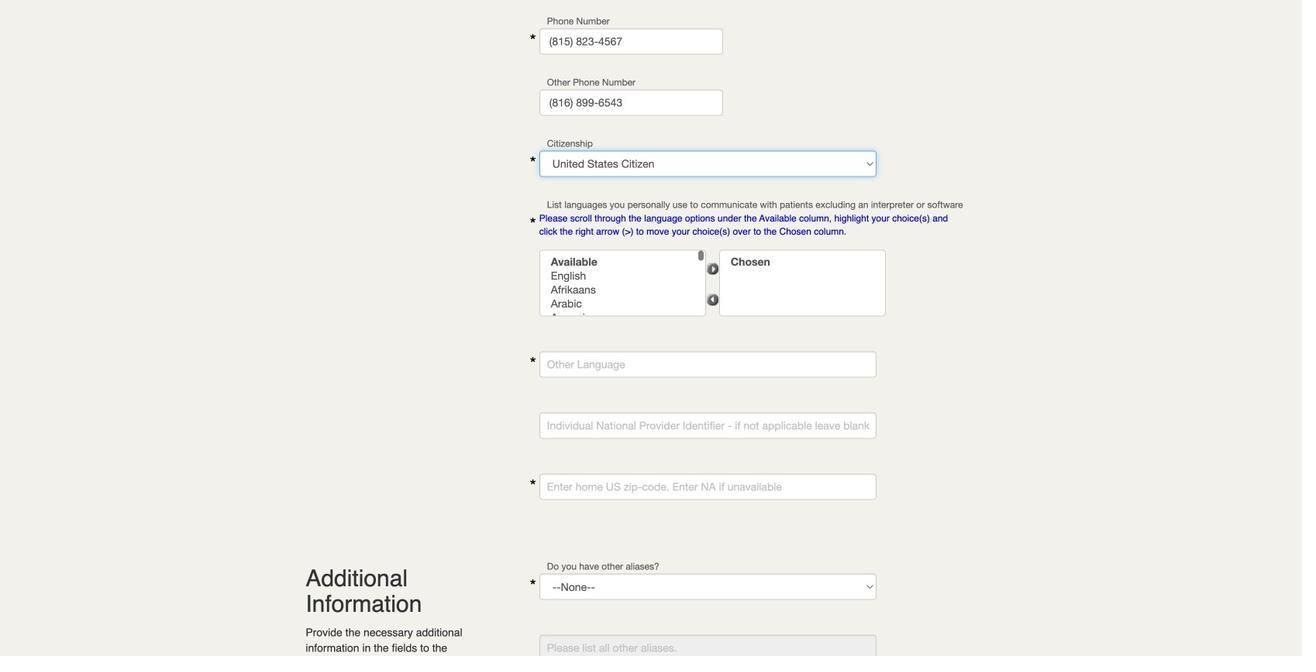 Task type: vqa. For each thing, say whether or not it's contained in the screenshot.
Inactive
no



Task type: locate. For each thing, give the bounding box(es) containing it.
add image
[[706, 262, 719, 276]]

None text field
[[539, 28, 723, 54], [539, 352, 877, 378], [539, 413, 877, 439], [539, 28, 723, 54], [539, 352, 877, 378], [539, 413, 877, 439]]

None text field
[[539, 89, 723, 116], [539, 474, 877, 501], [539, 89, 723, 116], [539, 474, 877, 501]]



Task type: describe. For each thing, give the bounding box(es) containing it.
remove image
[[706, 293, 719, 307]]



